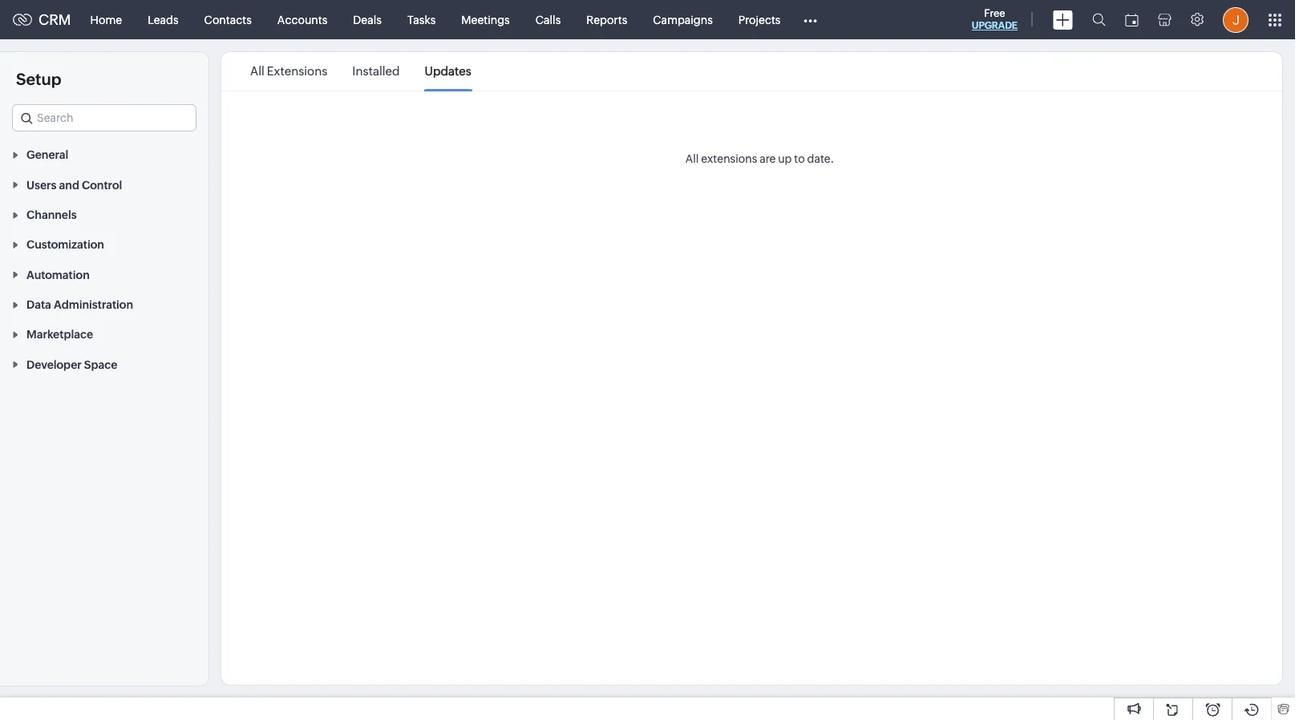 Task type: describe. For each thing, give the bounding box(es) containing it.
home link
[[78, 0, 135, 39]]

create menu image
[[1054, 10, 1074, 29]]

calls link
[[523, 0, 574, 39]]

installed
[[353, 64, 400, 78]]

tasks
[[408, 13, 436, 26]]

campaigns link
[[641, 0, 726, 39]]

updates link
[[425, 53, 472, 90]]

create menu element
[[1044, 0, 1083, 39]]

space
[[84, 358, 118, 371]]

profile element
[[1214, 0, 1259, 39]]

up
[[778, 152, 792, 165]]

campaigns
[[653, 13, 713, 26]]

data
[[26, 299, 51, 311]]

Other Modules field
[[794, 7, 828, 32]]

reports
[[587, 13, 628, 26]]

reports link
[[574, 0, 641, 39]]

administration
[[54, 299, 133, 311]]

tasks link
[[395, 0, 449, 39]]

meetings link
[[449, 0, 523, 39]]

all extensions link
[[250, 53, 328, 90]]

deals link
[[340, 0, 395, 39]]

channels
[[26, 209, 77, 221]]

all for all extensions
[[250, 64, 265, 78]]

marketplace button
[[0, 319, 209, 349]]

to
[[795, 152, 805, 165]]

extensions
[[267, 64, 328, 78]]

users and control button
[[0, 170, 209, 200]]

free upgrade
[[972, 7, 1018, 31]]

crm
[[39, 11, 71, 28]]

search element
[[1083, 0, 1116, 39]]

search image
[[1093, 13, 1107, 26]]

crm link
[[13, 11, 71, 28]]

are
[[760, 152, 776, 165]]

leads link
[[135, 0, 191, 39]]

automation button
[[0, 259, 209, 289]]

automation
[[26, 269, 90, 281]]

customization button
[[0, 230, 209, 259]]

channels button
[[0, 200, 209, 230]]

accounts link
[[265, 0, 340, 39]]

data administration
[[26, 299, 133, 311]]

developer
[[26, 358, 82, 371]]

profile image
[[1224, 7, 1249, 32]]

all for all extensions are up to date.
[[686, 152, 699, 165]]



Task type: vqa. For each thing, say whether or not it's contained in the screenshot.
the up
yes



Task type: locate. For each thing, give the bounding box(es) containing it.
projects
[[739, 13, 781, 26]]

general
[[26, 149, 68, 162]]

and
[[59, 179, 79, 192]]

developer space
[[26, 358, 118, 371]]

1 vertical spatial all
[[686, 152, 699, 165]]

customization
[[26, 239, 104, 251]]

contacts
[[204, 13, 252, 26]]

updates
[[425, 64, 472, 78]]

setup
[[16, 70, 61, 88]]

developer space button
[[0, 349, 209, 379]]

None field
[[12, 104, 197, 132]]

0 vertical spatial all
[[250, 64, 265, 78]]

accounts
[[278, 13, 328, 26]]

all
[[250, 64, 265, 78], [686, 152, 699, 165]]

installed link
[[353, 53, 400, 90]]

contacts link
[[191, 0, 265, 39]]

calendar image
[[1126, 13, 1139, 26]]

deals
[[353, 13, 382, 26]]

date.
[[808, 152, 835, 165]]

users and control
[[26, 179, 122, 192]]

1 horizontal spatial all
[[686, 152, 699, 165]]

calls
[[536, 13, 561, 26]]

leads
[[148, 13, 179, 26]]

all extensions
[[250, 64, 328, 78]]

home
[[90, 13, 122, 26]]

upgrade
[[972, 20, 1018, 31]]

Search text field
[[13, 105, 196, 131]]

projects link
[[726, 0, 794, 39]]

free
[[985, 7, 1006, 19]]

marketplace
[[26, 329, 93, 341]]

extensions
[[701, 152, 758, 165]]

meetings
[[462, 13, 510, 26]]

control
[[82, 179, 122, 192]]

data administration button
[[0, 289, 209, 319]]

general button
[[0, 140, 209, 170]]

all extensions are up to date.
[[686, 152, 835, 165]]

0 horizontal spatial all
[[250, 64, 265, 78]]

users
[[26, 179, 57, 192]]



